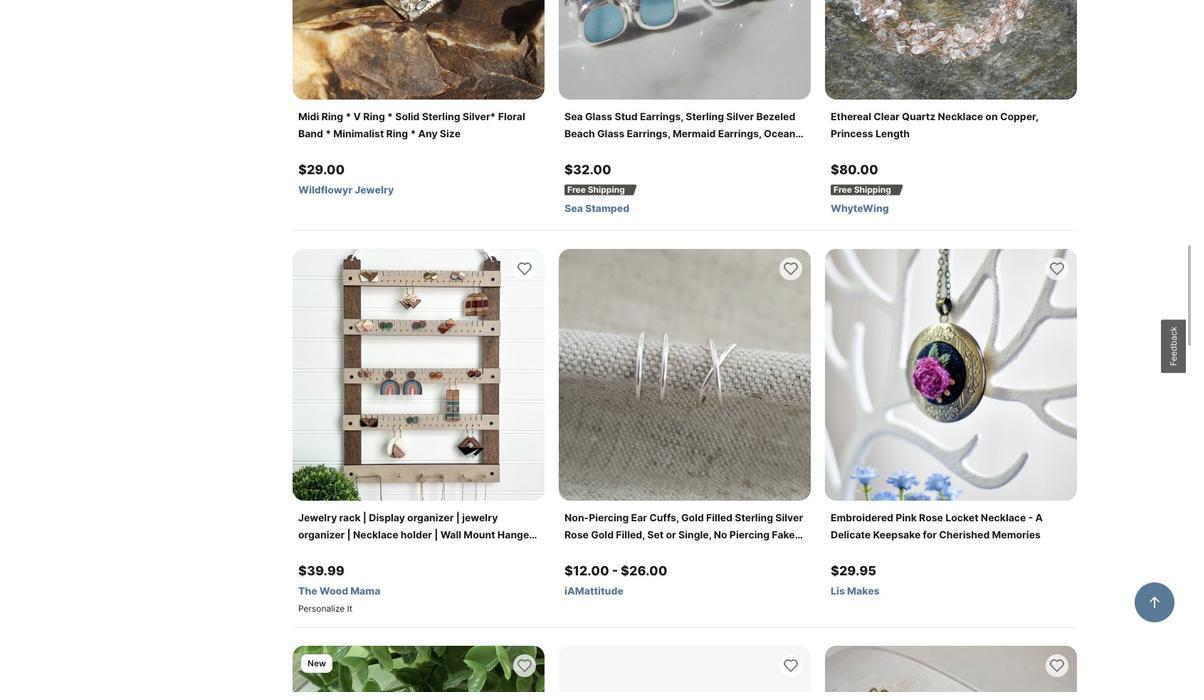 Task type: locate. For each thing, give the bounding box(es) containing it.
silver inside sea glass stud earrings, sterling silver bezeled beach glass earrings,  mermaid earrings, ocean earrings, sea glass jewelry, sea glass gift $32.00
[[727, 110, 754, 122]]

sterling up 'mermaid'
[[686, 110, 724, 122]]

glass
[[585, 110, 613, 122], [597, 127, 625, 139], [631, 144, 659, 156], [725, 144, 752, 156]]

memories
[[992, 528, 1041, 541]]

1 horizontal spatial free
[[834, 184, 852, 194]]

2 horizontal spatial sterling
[[735, 511, 773, 523]]

1 vertical spatial rose
[[565, 528, 589, 541]]

earrings, up "gift"
[[718, 127, 762, 139]]

gift
[[754, 144, 773, 156]]

ethereal
[[831, 110, 872, 122]]

1 horizontal spatial jewelry
[[355, 183, 394, 195]]

0 vertical spatial rose
[[920, 511, 944, 523]]

shipping up stamped
[[588, 184, 625, 194]]

solid
[[395, 110, 420, 122]]

non-piercing ear cuffs, gold filled sterling silver rose gold filled, set or single, no piercing fake helix cartilage earring, two styles $12.00 - $26.00 iamattitude
[[565, 511, 803, 597]]

delicate
[[831, 528, 871, 541]]

| down the display
[[400, 546, 404, 558]]

1 free shipping from the left
[[568, 184, 625, 194]]

ring right midi
[[322, 110, 343, 122]]

earring down wall
[[406, 546, 441, 558]]

1 horizontal spatial organizer
[[407, 511, 454, 523]]

2 vertical spatial necklace
[[353, 528, 399, 541]]

$26.00
[[621, 563, 668, 578]]

2 free shipping from the left
[[834, 184, 891, 194]]

1 vertical spatial piercing
[[730, 528, 770, 541]]

free shipping for $80.00
[[834, 184, 891, 194]]

1 vertical spatial necklace
[[981, 511, 1027, 523]]

fake
[[772, 528, 795, 541]]

0 horizontal spatial free shipping
[[568, 184, 625, 194]]

favorite image
[[516, 260, 533, 277], [1049, 260, 1066, 277], [516, 657, 533, 674], [1049, 657, 1066, 674]]

shipping for $32.00
[[588, 184, 625, 194]]

whytewing
[[831, 202, 889, 214]]

piercing right no
[[730, 528, 770, 541]]

glass left "gift"
[[725, 144, 752, 156]]

rack
[[339, 511, 361, 523]]

favorite image
[[783, 260, 800, 277], [783, 657, 800, 674]]

minimalist
[[334, 127, 384, 139]]

0 vertical spatial holder
[[401, 528, 432, 541]]

free down $32.00
[[568, 184, 586, 194]]

glass left jewelry,
[[631, 144, 659, 156]]

sterling up the size
[[422, 110, 460, 122]]

0 horizontal spatial gold
[[591, 528, 614, 541]]

1 free from the left
[[568, 184, 586, 194]]

earrings,
[[640, 110, 684, 122], [627, 127, 671, 139], [718, 127, 762, 139], [565, 144, 608, 156]]

2 earring from the left
[[406, 546, 441, 558]]

0 horizontal spatial silver
[[727, 110, 754, 122]]

0 horizontal spatial free
[[568, 184, 586, 194]]

- inside non-piercing ear cuffs, gold filled sterling silver rose gold filled, set or single, no piercing fake helix cartilage earring, two styles $12.00 - $26.00 iamattitude
[[612, 563, 618, 578]]

organizer up wall
[[407, 511, 454, 523]]

product name is sea glass stud earrings, sterling silver bezeled beach glass earrings,  mermaid earrings, ocean earrings, sea glass jewelry, sea glass gift image
[[559, 0, 811, 99]]

0 vertical spatial piercing
[[589, 511, 629, 523]]

jewelry
[[462, 511, 498, 523]]

0 horizontal spatial shipping
[[588, 184, 625, 194]]

glass down 'stud'
[[597, 127, 625, 139]]

0 horizontal spatial holder
[[366, 546, 398, 558]]

necklace up memories
[[981, 511, 1027, 523]]

sterling
[[422, 110, 460, 122], [686, 110, 724, 122], [735, 511, 773, 523]]

favorite image for 'product name is personalized mark your calendar necklace - personalized sterling silver calendar necklace' image
[[783, 657, 800, 674]]

free shipping up "sea stamped"
[[568, 184, 625, 194]]

ring
[[322, 110, 343, 122], [363, 110, 385, 122], [386, 127, 408, 139]]

| left wall
[[435, 528, 438, 541]]

favorite image for product name is embroidered pink rose locket necklace - a delicate keepsake for cherished memories image
[[1049, 260, 1066, 277]]

1 vertical spatial -
[[612, 563, 618, 578]]

beach
[[565, 127, 595, 139]]

product name is midi ring * v ring * solid sterling silver* floral band  * minimalist ring * any size image
[[293, 0, 545, 99]]

1 horizontal spatial ring
[[363, 110, 385, 122]]

embroidered pink rose locket necklace - a delicate keepsake for cherished memories link
[[831, 509, 1072, 543]]

0 horizontal spatial sterling
[[422, 110, 460, 122]]

pink
[[896, 511, 917, 523]]

jewelry
[[355, 183, 394, 195], [298, 511, 337, 523]]

necklace inside ethereal clear quartz necklace on copper, princess length
[[938, 110, 984, 122]]

1 shipping from the left
[[588, 184, 625, 194]]

0 vertical spatial silver
[[727, 110, 754, 122]]

filled
[[707, 511, 733, 523]]

non-piercing ear cuffs, gold filled sterling silver rose gold filled, set or single, no piercing fake helix cartilage earring, two styles link
[[565, 509, 805, 558]]

stud
[[615, 110, 638, 122]]

earring up the $39.99
[[304, 546, 340, 558]]

band
[[298, 127, 323, 139]]

2 favorite image from the top
[[783, 657, 800, 674]]

iamattitude link
[[565, 585, 805, 598]]

silver left bezeled
[[727, 110, 754, 122]]

2 horizontal spatial ring
[[386, 127, 408, 139]]

rose up for
[[920, 511, 944, 523]]

a
[[1036, 511, 1043, 523]]

necklace left on on the top right of page
[[938, 110, 984, 122]]

free down $80.00
[[834, 184, 852, 194]]

necklace inside the embroidered pink rose locket necklace - a delicate keepsake for cherished memories
[[981, 511, 1027, 523]]

necklace inside jewelry rack | display organizer | jewelry organizer | necklace holder | wall mount hanger | earring stud holder | earring display $39.99 the wood mama personalize it
[[353, 528, 399, 541]]

styles
[[702, 546, 733, 558]]

shipping up whytewing
[[854, 184, 891, 194]]

0 vertical spatial -
[[1029, 511, 1034, 523]]

1 horizontal spatial rose
[[920, 511, 944, 523]]

wood
[[320, 585, 348, 597]]

sea down 'stud'
[[611, 144, 629, 156]]

$29.00 wildflowyr jewelry
[[298, 162, 394, 195]]

favorite image for product name is citrine gold dangle earrings by hip chick glass, birthstone earrings, dangle earrings, handmade earrings, flower beads image
[[1049, 657, 1066, 674]]

0 horizontal spatial piercing
[[589, 511, 629, 523]]

product name is embroidered pink rose locket necklace - a delicate keepsake for cherished memories image
[[825, 249, 1078, 501]]

piercing up filled, at the bottom right of the page
[[589, 511, 629, 523]]

$29.00
[[298, 162, 345, 177]]

sterling inside sea glass stud earrings, sterling silver bezeled beach glass earrings,  mermaid earrings, ocean earrings, sea glass jewelry, sea glass gift $32.00
[[686, 110, 724, 122]]

| down the "rack"
[[347, 528, 351, 541]]

necklace down the display
[[353, 528, 399, 541]]

sterling inside non-piercing ear cuffs, gold filled sterling silver rose gold filled, set or single, no piercing fake helix cartilage earring, two styles $12.00 - $26.00 iamattitude
[[735, 511, 773, 523]]

0 vertical spatial gold
[[682, 511, 704, 523]]

*
[[346, 110, 351, 122], [387, 110, 393, 122], [326, 127, 331, 139], [410, 127, 416, 139]]

0 vertical spatial necklace
[[938, 110, 984, 122]]

stud
[[342, 546, 364, 558]]

2 free from the left
[[834, 184, 852, 194]]

silver inside non-piercing ear cuffs, gold filled sterling silver rose gold filled, set or single, no piercing fake helix cartilage earring, two styles $12.00 - $26.00 iamattitude
[[776, 511, 803, 523]]

1 vertical spatial silver
[[776, 511, 803, 523]]

silver up the fake
[[776, 511, 803, 523]]

silver*
[[463, 110, 496, 122]]

1 horizontal spatial -
[[1029, 511, 1034, 523]]

new
[[308, 658, 326, 669]]

0 horizontal spatial rose
[[565, 528, 589, 541]]

gold up cartilage
[[591, 528, 614, 541]]

earring
[[304, 546, 340, 558], [406, 546, 441, 558]]

1 vertical spatial holder
[[366, 546, 398, 558]]

jewelry left the "rack"
[[298, 511, 337, 523]]

ring down the solid
[[386, 127, 408, 139]]

0 horizontal spatial -
[[612, 563, 618, 578]]

makes
[[848, 585, 880, 597]]

locket
[[946, 511, 979, 523]]

lis
[[831, 585, 845, 597]]

jewelry inside $29.00 wildflowyr jewelry
[[355, 183, 394, 195]]

1 horizontal spatial shipping
[[854, 184, 891, 194]]

1 favorite image from the top
[[783, 260, 800, 277]]

keepsake
[[873, 528, 921, 541]]

1 vertical spatial favorite image
[[783, 657, 800, 674]]

0 vertical spatial jewelry
[[355, 183, 394, 195]]

gold up single,
[[682, 511, 704, 523]]

jewelry,
[[661, 144, 702, 156]]

mount
[[464, 528, 495, 541]]

jewelry rack | display organizer | jewelry organizer | necklace holder | wall mount hanger | earring stud holder | earring display $39.99 the wood mama personalize it
[[298, 511, 533, 614]]

sterling up the fake
[[735, 511, 773, 523]]

free for $32.00
[[568, 184, 586, 194]]

rose down 'non-'
[[565, 528, 589, 541]]

necklace
[[938, 110, 984, 122], [981, 511, 1027, 523], [353, 528, 399, 541]]

piercing
[[589, 511, 629, 523], [730, 528, 770, 541]]

free shipping up whytewing
[[834, 184, 891, 194]]

1 horizontal spatial gold
[[682, 511, 704, 523]]

- left a
[[1029, 511, 1034, 523]]

favorite image inside the new link
[[516, 657, 533, 674]]

midi ring * v ring * solid sterling silver* floral band  * minimalist ring * any size
[[298, 110, 525, 139]]

- inside the embroidered pink rose locket necklace - a delicate keepsake for cherished memories
[[1029, 511, 1034, 523]]

glass up beach
[[585, 110, 613, 122]]

| right the "rack"
[[363, 511, 367, 523]]

rose inside the embroidered pink rose locket necklace - a delicate keepsake for cherished memories
[[920, 511, 944, 523]]

jewelry right wildflowyr
[[355, 183, 394, 195]]

single,
[[679, 528, 712, 541]]

free
[[568, 184, 586, 194], [834, 184, 852, 194]]

display
[[369, 511, 405, 523]]

0 horizontal spatial earring
[[304, 546, 340, 558]]

holder down the display
[[401, 528, 432, 541]]

favorite image for product name is conversation heart clay stud earrings image on the bottom left of page
[[516, 657, 533, 674]]

rose
[[920, 511, 944, 523], [565, 528, 589, 541]]

0 horizontal spatial jewelry
[[298, 511, 337, 523]]

1 vertical spatial organizer
[[298, 528, 345, 541]]

free shipping
[[568, 184, 625, 194], [834, 184, 891, 194]]

1 horizontal spatial free shipping
[[834, 184, 891, 194]]

-
[[1029, 511, 1034, 523], [612, 563, 618, 578]]

holder right stud
[[366, 546, 398, 558]]

1 horizontal spatial sterling
[[686, 110, 724, 122]]

organizer
[[407, 511, 454, 523], [298, 528, 345, 541]]

ring right v
[[363, 110, 385, 122]]

wildflowyr
[[298, 183, 353, 195]]

- down cartilage
[[612, 563, 618, 578]]

| up the $39.99
[[298, 546, 302, 558]]

1 horizontal spatial earring
[[406, 546, 441, 558]]

2 shipping from the left
[[854, 184, 891, 194]]

0 horizontal spatial organizer
[[298, 528, 345, 541]]

$39.99
[[298, 563, 345, 578]]

$32.00
[[565, 162, 612, 177]]

organizer down the "rack"
[[298, 528, 345, 541]]

1 vertical spatial jewelry
[[298, 511, 337, 523]]

1 horizontal spatial silver
[[776, 511, 803, 523]]

personalize
[[298, 603, 345, 614]]

ethereal clear quartz necklace on copper, princess length link
[[831, 108, 1072, 142]]

|
[[363, 511, 367, 523], [456, 511, 460, 523], [347, 528, 351, 541], [435, 528, 438, 541], [298, 546, 302, 558], [400, 546, 404, 558]]

iamattitude
[[565, 585, 624, 597]]

or
[[666, 528, 676, 541]]

it
[[347, 603, 353, 614]]

shipping for $80.00
[[854, 184, 891, 194]]

floral
[[498, 110, 525, 122]]

0 vertical spatial favorite image
[[783, 260, 800, 277]]

product name is jewelry rack | display organizer | jewelry organizer | necklace holder | wall mount hanger | earring stud holder | earring display image
[[293, 249, 545, 501]]

sea
[[565, 110, 583, 122], [611, 144, 629, 156], [704, 144, 722, 156], [565, 202, 583, 214]]

gold
[[682, 511, 704, 523], [591, 528, 614, 541]]



Task type: vqa. For each thing, say whether or not it's contained in the screenshot.
the middle tabler image
no



Task type: describe. For each thing, give the bounding box(es) containing it.
sea glass stud earrings, sterling silver bezeled beach glass earrings,  mermaid earrings, ocean earrings, sea glass jewelry, sea glass gift $32.00
[[565, 110, 796, 177]]

cherished
[[940, 528, 990, 541]]

1 vertical spatial gold
[[591, 528, 614, 541]]

1 horizontal spatial piercing
[[730, 528, 770, 541]]

length
[[876, 127, 910, 139]]

free for $80.00
[[834, 184, 852, 194]]

product name is personalized mark your calendar necklace - personalized sterling silver calendar necklace image
[[559, 646, 811, 693]]

* right the band
[[326, 127, 331, 139]]

for
[[923, 528, 937, 541]]

favorite image for product name is non-piercing ear cuffs, gold filled sterling silver rose gold filled, set or single, no piercing fake helix cartilage earring, two styles image
[[783, 260, 800, 277]]

free shipping for $32.00
[[568, 184, 625, 194]]

lis makes link
[[831, 585, 1072, 598]]

ocean
[[764, 127, 796, 139]]

earrings, down beach
[[565, 144, 608, 156]]

the
[[298, 585, 318, 597]]

hanger
[[498, 528, 533, 541]]

midi
[[298, 110, 319, 122]]

1 earring from the left
[[304, 546, 340, 558]]

midi ring * v ring * solid sterling silver* floral band  * minimalist ring * any size link
[[298, 108, 539, 142]]

two
[[679, 546, 700, 558]]

jewelry rack | display organizer | jewelry organizer | necklace holder | wall mount hanger | earring stud holder | earring display link
[[298, 509, 539, 558]]

rose inside non-piercing ear cuffs, gold filled sterling silver rose gold filled, set or single, no piercing fake helix cartilage earring, two styles $12.00 - $26.00 iamattitude
[[565, 528, 589, 541]]

stamped
[[585, 202, 630, 214]]

product name is ethereal clear quartz necklace on copper, princess length image
[[825, 0, 1078, 99]]

* left "any"
[[410, 127, 416, 139]]

embroidered pink rose locket necklace - a delicate keepsake for cherished memories
[[831, 511, 1043, 541]]

new link
[[293, 646, 545, 693]]

size
[[440, 127, 461, 139]]

earrings, right 'stud'
[[640, 110, 684, 122]]

non-
[[565, 511, 589, 523]]

mermaid
[[673, 127, 716, 139]]

ear
[[631, 511, 647, 523]]

copper,
[[1001, 110, 1039, 122]]

sterling inside midi ring * v ring * solid sterling silver* floral band  * minimalist ring * any size
[[422, 110, 460, 122]]

mama
[[351, 585, 381, 597]]

sea up beach
[[565, 110, 583, 122]]

any
[[418, 127, 438, 139]]

0 vertical spatial organizer
[[407, 511, 454, 523]]

ethereal clear quartz necklace on copper, princess length
[[831, 110, 1039, 139]]

helix
[[565, 546, 589, 558]]

sea glass stud earrings, sterling silver bezeled beach glass earrings,  mermaid earrings, ocean earrings, sea glass jewelry, sea glass gift link
[[565, 108, 805, 156]]

sea stamped link
[[565, 202, 805, 214]]

wall
[[441, 528, 462, 541]]

whytewing link
[[831, 202, 1072, 214]]

no
[[714, 528, 728, 541]]

$29.95 lis makes
[[831, 563, 880, 597]]

product name is conversation heart clay stud earrings image
[[293, 646, 545, 693]]

* left v
[[346, 110, 351, 122]]

display
[[443, 546, 479, 558]]

$29.95
[[831, 563, 877, 578]]

filled,
[[616, 528, 645, 541]]

favorite image for product name is jewelry rack | display organizer | jewelry organizer | necklace holder | wall mount hanger | earring stud holder | earring display image
[[516, 260, 533, 277]]

on
[[986, 110, 998, 122]]

set
[[648, 528, 664, 541]]

princess
[[831, 127, 874, 139]]

cartilage
[[592, 546, 637, 558]]

wildflowyr jewelry link
[[298, 183, 539, 196]]

bezeled
[[757, 110, 796, 122]]

jewelry inside jewelry rack | display organizer | jewelry organizer | necklace holder | wall mount hanger | earring stud holder | earring display $39.99 the wood mama personalize it
[[298, 511, 337, 523]]

earrings, down 'stud'
[[627, 127, 671, 139]]

* left the solid
[[387, 110, 393, 122]]

sea left stamped
[[565, 202, 583, 214]]

$12.00
[[565, 563, 609, 578]]

product name is non-piercing ear cuffs, gold filled sterling silver rose gold filled, set or single, no piercing fake helix cartilage earring, two styles image
[[559, 249, 811, 501]]

$80.00
[[831, 162, 879, 177]]

0 horizontal spatial ring
[[322, 110, 343, 122]]

1 horizontal spatial holder
[[401, 528, 432, 541]]

embroidered
[[831, 511, 894, 523]]

clear
[[874, 110, 900, 122]]

| up wall
[[456, 511, 460, 523]]

sea stamped
[[565, 202, 630, 214]]

v
[[354, 110, 361, 122]]

sea down 'mermaid'
[[704, 144, 722, 156]]

quartz
[[902, 110, 936, 122]]

product name is citrine gold dangle earrings by hip chick glass, birthstone earrings, dangle earrings, handmade earrings, flower beads image
[[825, 646, 1078, 693]]

the wood mama link
[[298, 585, 539, 598]]

cuffs,
[[650, 511, 679, 523]]

earring,
[[639, 546, 677, 558]]



